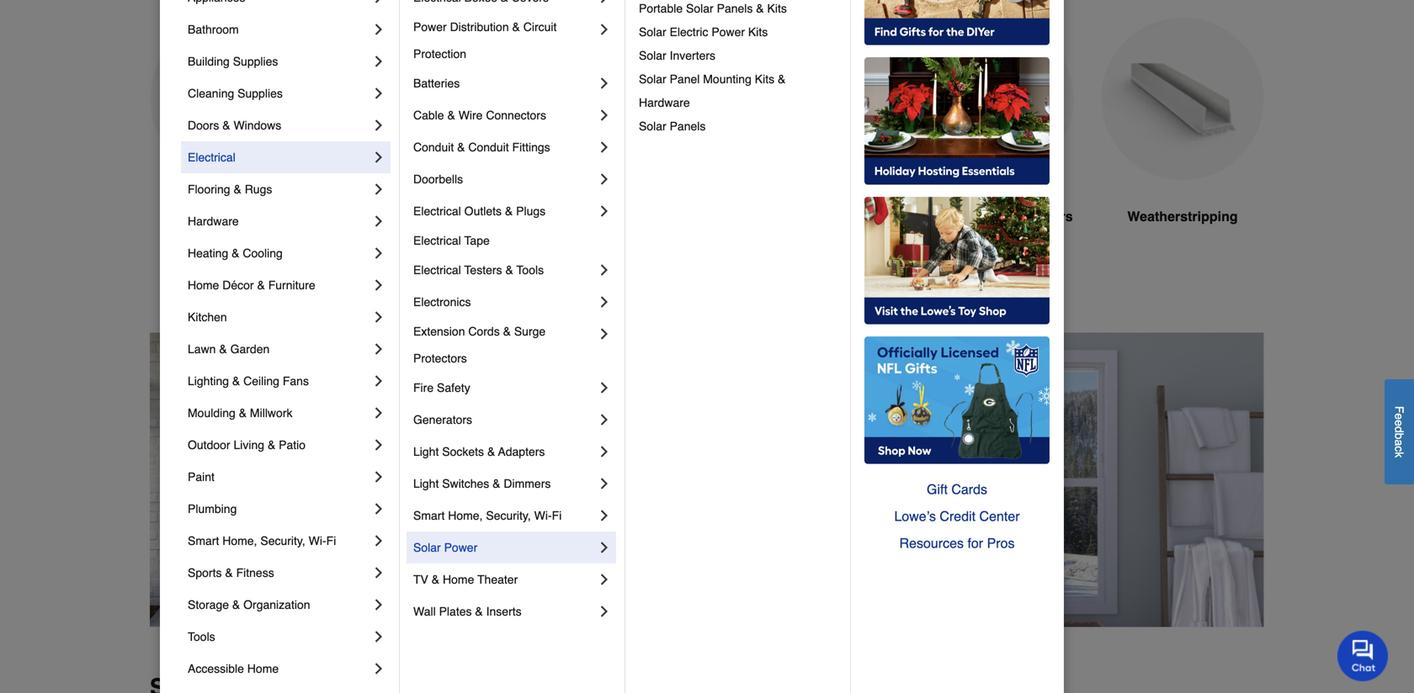 Task type: describe. For each thing, give the bounding box(es) containing it.
& left rugs
[[234, 183, 241, 196]]

chevron right image for sports & fitness
[[370, 565, 387, 582]]

electrical link
[[188, 141, 370, 173]]

solar inverters link
[[639, 44, 839, 67]]

fi for chevron right image associated with smart home, security, wi-fi
[[326, 535, 336, 548]]

hardware link
[[188, 205, 370, 237]]

& inside solar panel mounting kits & hardware
[[778, 72, 786, 86]]

& down cleaning supplies
[[222, 119, 230, 132]]

exterior doors
[[185, 209, 278, 224]]

cable & wire connectors link
[[413, 99, 596, 131]]

pros
[[987, 536, 1015, 551]]

holiday hosting essentials. image
[[865, 57, 1050, 185]]

storage & organization link
[[188, 589, 370, 621]]

connectors
[[486, 109, 546, 122]]

garage
[[912, 209, 959, 224]]

solar power link
[[413, 532, 596, 564]]

& up solar electric power kits link
[[756, 2, 764, 15]]

credit
[[940, 509, 976, 525]]

garden
[[230, 343, 270, 356]]

hardware inside solar panel mounting kits & hardware
[[639, 96, 690, 109]]

& right the tv
[[432, 573, 440, 587]]

2 conduit from the left
[[468, 141, 509, 154]]

chevron right image for tv & home theater
[[596, 572, 613, 588]]

safety
[[437, 381, 470, 395]]

& right "décor"
[[257, 279, 265, 292]]

solar panels
[[639, 120, 706, 133]]

cleaning supplies link
[[188, 77, 370, 109]]

f e e d b a c k button
[[1385, 380, 1414, 485]]

& left ceiling
[[232, 375, 240, 388]]

cleaning
[[188, 87, 234, 100]]

solar for panel
[[639, 72, 667, 86]]

& left openers
[[1005, 209, 1015, 224]]

sports & fitness link
[[188, 557, 370, 589]]

flooring & rugs
[[188, 183, 272, 196]]

resources for pros link
[[865, 530, 1050, 557]]

storage & organization
[[188, 599, 310, 612]]

generators
[[413, 413, 472, 427]]

lawn
[[188, 343, 216, 356]]

fire safety link
[[413, 372, 596, 404]]

portable
[[639, 2, 683, 15]]

hardware inside "link"
[[188, 215, 239, 228]]

0 vertical spatial security,
[[486, 509, 531, 523]]

electrical outlets & plugs link
[[413, 195, 596, 227]]

tv & home theater
[[413, 573, 518, 587]]

electrical for electrical outlets & plugs
[[413, 205, 461, 218]]

bathroom link
[[188, 13, 370, 45]]

windows link
[[530, 18, 694, 267]]

electrical outlets & plugs
[[413, 205, 546, 218]]

openers
[[1018, 209, 1073, 224]]

organization
[[243, 599, 310, 612]]

supplies for building supplies
[[233, 55, 278, 68]]

chat invite button image
[[1338, 631, 1389, 682]]

light sockets & adapters
[[413, 445, 545, 459]]

a piece of white weatherstripping. image
[[1101, 18, 1265, 180]]

& inside power distribution & circuit protection
[[512, 20, 520, 34]]

solar for inverters
[[639, 49, 667, 62]]

cords
[[468, 325, 500, 338]]

solar electric power kits
[[639, 25, 768, 39]]

chevron right image for plumbing
[[370, 501, 387, 518]]

solar for panels
[[639, 120, 667, 133]]

chevron right image for bathroom
[[370, 21, 387, 38]]

light switches & dimmers
[[413, 477, 551, 491]]

tv
[[413, 573, 428, 587]]

chevron right image for electrical outlets & plugs
[[596, 203, 613, 220]]

tools inside "link"
[[517, 264, 544, 277]]

cable & wire connectors
[[413, 109, 546, 122]]

chevron right image for electrical
[[370, 149, 387, 166]]

f e e d b a c k
[[1393, 406, 1406, 458]]

fitness
[[236, 567, 274, 580]]

chevron right image for hardware
[[370, 213, 387, 230]]

chevron right image for electrical testers & tools
[[596, 262, 613, 279]]

resources
[[900, 536, 964, 551]]

a barn door with a brown frame, three frosted glass panels, black hardware and a black track. image
[[721, 18, 884, 180]]

& down wire at the left
[[457, 141, 465, 154]]

décor
[[222, 279, 254, 292]]

power down portable solar panels & kits link
[[712, 25, 745, 39]]

b
[[1393, 433, 1406, 440]]

rugs
[[245, 183, 272, 196]]

light for light sockets & adapters
[[413, 445, 439, 459]]

circuit
[[523, 20, 557, 34]]

chevron right image for storage & organization
[[370, 597, 387, 614]]

portable solar panels & kits
[[639, 2, 787, 15]]

interior
[[377, 209, 424, 224]]

& left millwork
[[239, 407, 247, 420]]

electrical testers & tools link
[[413, 254, 596, 286]]

millwork
[[250, 407, 293, 420]]

smart home, security, wi-fi for the smart home, security, wi-fi 'link' for chevron right image associated with smart home, security, wi-fi
[[188, 535, 336, 548]]

doorbells link
[[413, 163, 596, 195]]

k
[[1393, 452, 1406, 458]]

lowe's
[[894, 509, 936, 525]]

1 vertical spatial windows
[[583, 209, 642, 224]]

panels inside solar panels link
[[670, 120, 706, 133]]

solar for electric
[[639, 25, 667, 39]]

chevron right image for solar power
[[596, 540, 613, 557]]

lawn & garden link
[[188, 333, 370, 365]]

dimmers
[[504, 477, 551, 491]]

a blue chamberlain garage door opener with two white light panels. image
[[911, 18, 1074, 180]]

solar electric power kits link
[[639, 20, 839, 44]]

chevron right image for paint
[[370, 469, 387, 486]]

chevron right image for batteries
[[596, 75, 613, 92]]

chevron right image for tools
[[370, 629, 387, 646]]

lowe's credit center
[[894, 509, 1020, 525]]

fi for chevron right icon corresponding to smart home, security, wi-fi
[[552, 509, 562, 523]]

2 horizontal spatial home
[[443, 573, 474, 587]]

storage
[[188, 599, 229, 612]]

1 e from the top
[[1393, 413, 1406, 420]]

doors down the cleaning
[[188, 119, 219, 132]]

wall plates & inserts link
[[413, 596, 596, 628]]

a blue six-lite, two-panel, shaker-style exterior door. image
[[150, 18, 313, 180]]

chevron right image for kitchen
[[370, 309, 387, 326]]

center
[[980, 509, 1020, 525]]

electrical tape
[[413, 234, 490, 248]]

panel
[[670, 72, 700, 86]]

home décor & furniture
[[188, 279, 315, 292]]

& right lawn on the left of the page
[[219, 343, 227, 356]]

gift cards
[[927, 482, 988, 498]]

chevron right image for extension cords & surge protectors
[[596, 326, 613, 343]]

1 conduit from the left
[[413, 141, 454, 154]]

electronics link
[[413, 286, 596, 318]]

sockets
[[442, 445, 484, 459]]

chevron right image for power distribution & circuit protection
[[596, 21, 613, 38]]

doorbells
[[413, 173, 463, 186]]

chevron right image for lighting & ceiling fans
[[370, 373, 387, 390]]

light sockets & adapters link
[[413, 436, 596, 468]]

heating
[[188, 247, 228, 260]]

c
[[1393, 446, 1406, 452]]

chevron right image for accessible home
[[370, 661, 387, 678]]

1 horizontal spatial home
[[247, 663, 279, 676]]

chevron right image for home décor & furniture
[[370, 277, 387, 294]]

gift cards link
[[865, 477, 1050, 503]]

electrical testers & tools
[[413, 264, 544, 277]]

chevron right image for heating & cooling
[[370, 245, 387, 262]]

lawn & garden
[[188, 343, 270, 356]]

accessible
[[188, 663, 244, 676]]

smart home, security, wi-fi for the smart home, security, wi-fi 'link' related to chevron right icon corresponding to smart home, security, wi-fi
[[413, 509, 562, 523]]



Task type: locate. For each thing, give the bounding box(es) containing it.
1 vertical spatial tools
[[188, 631, 215, 644]]

hardware down the flooring
[[188, 215, 239, 228]]

1 vertical spatial wi-
[[309, 535, 326, 548]]

solar down solar panel mounting kits & hardware
[[639, 120, 667, 133]]

kits inside solar electric power kits link
[[748, 25, 768, 39]]

theater
[[477, 573, 518, 587]]

chevron right image for building supplies
[[370, 53, 387, 70]]

outdoor living & patio
[[188, 439, 306, 452]]

kits inside solar panel mounting kits & hardware
[[755, 72, 775, 86]]

0 horizontal spatial smart
[[188, 535, 219, 548]]

wi-
[[534, 509, 552, 523], [309, 535, 326, 548]]

doors
[[188, 119, 219, 132], [239, 209, 278, 224], [427, 209, 466, 224], [962, 209, 1001, 224]]

doors & windows link
[[188, 109, 370, 141]]

home down tools link
[[247, 663, 279, 676]]

chevron right image for flooring & rugs
[[370, 181, 387, 198]]

1 horizontal spatial windows
[[583, 209, 642, 224]]

2 e from the top
[[1393, 420, 1406, 427]]

chevron right image for doors & windows
[[370, 117, 387, 134]]

0 horizontal spatial home
[[188, 279, 219, 292]]

1 horizontal spatial security,
[[486, 509, 531, 523]]

moulding
[[188, 407, 236, 420]]

0 vertical spatial panels
[[717, 2, 753, 15]]

solar inside solar panel mounting kits & hardware
[[639, 72, 667, 86]]

0 horizontal spatial smart home, security, wi-fi
[[188, 535, 336, 548]]

chevron right image for fire safety
[[596, 380, 613, 397]]

moulding & millwork link
[[188, 397, 370, 429]]

lowe's credit center link
[[865, 503, 1050, 530]]

building
[[188, 55, 230, 68]]

light switches & dimmers link
[[413, 468, 596, 500]]

0 horizontal spatial panels
[[670, 120, 706, 133]]

chevron right image for cleaning supplies
[[370, 85, 387, 102]]

chevron right image for light sockets & adapters
[[596, 444, 613, 461]]

power up the protection at the top of the page
[[413, 20, 447, 34]]

chevron right image for lawn & garden
[[370, 341, 387, 358]]

wall plates & inserts
[[413, 605, 522, 619]]

supplies up cleaning supplies
[[233, 55, 278, 68]]

& left wire at the left
[[447, 109, 455, 122]]

doors for interior doors
[[427, 209, 466, 224]]

fire
[[413, 381, 434, 395]]

a white three-panel, craftsman-style, prehung interior door with doorframe and hinges. image
[[340, 18, 503, 180]]

chevron right image for doorbells
[[596, 171, 613, 188]]

interior doors link
[[340, 18, 503, 267]]

doors right garage
[[962, 209, 1001, 224]]

tv & home theater link
[[413, 564, 596, 596]]

2 light from the top
[[413, 477, 439, 491]]

security, down plumbing link
[[260, 535, 305, 548]]

visit the lowe's toy shop. image
[[865, 197, 1050, 325]]

protection
[[413, 47, 466, 61]]

home
[[188, 279, 219, 292], [443, 573, 474, 587], [247, 663, 279, 676]]

wi- for chevron right icon corresponding to smart home, security, wi-fi
[[534, 509, 552, 523]]

0 horizontal spatial wi-
[[309, 535, 326, 548]]

chevron right image for wall plates & inserts
[[596, 604, 613, 620]]

plumbing
[[188, 503, 237, 516]]

kits down the solar inverters link
[[755, 72, 775, 86]]

solar left inverters
[[639, 49, 667, 62]]

home, for chevron right image associated with smart home, security, wi-fi
[[222, 535, 257, 548]]

& right plates
[[475, 605, 483, 619]]

for
[[968, 536, 983, 551]]

electrical down "interior doors" at the left of the page
[[413, 234, 461, 248]]

switches
[[442, 477, 489, 491]]

e up b
[[1393, 420, 1406, 427]]

power distribution & circuit protection link
[[413, 13, 596, 67]]

smart home, security, wi-fi link up the fitness on the bottom left
[[188, 525, 370, 557]]

0 vertical spatial smart
[[413, 509, 445, 523]]

chevron right image
[[370, 21, 387, 38], [370, 53, 387, 70], [370, 85, 387, 102], [370, 117, 387, 134], [370, 149, 387, 166], [370, 213, 387, 230], [370, 277, 387, 294], [596, 294, 613, 311], [596, 326, 613, 343], [370, 373, 387, 390], [596, 412, 613, 429], [596, 444, 613, 461], [596, 508, 613, 525], [596, 540, 613, 557], [370, 597, 387, 614], [596, 604, 613, 620], [370, 629, 387, 646], [370, 661, 387, 678]]

0 vertical spatial supplies
[[233, 55, 278, 68]]

1 horizontal spatial home,
[[448, 509, 483, 523]]

& left 'dimmers' on the left of page
[[493, 477, 501, 491]]

1 horizontal spatial fi
[[552, 509, 562, 523]]

& right sockets
[[487, 445, 495, 459]]

exterior
[[185, 209, 236, 224]]

inverters
[[670, 49, 716, 62]]

& right sports
[[225, 567, 233, 580]]

& left cooling
[[232, 247, 240, 260]]

0 vertical spatial hardware
[[639, 96, 690, 109]]

2 vertical spatial kits
[[755, 72, 775, 86]]

1 vertical spatial home
[[443, 573, 474, 587]]

smart home, security, wi-fi link for chevron right icon corresponding to smart home, security, wi-fi
[[413, 500, 596, 532]]

panels up solar electric power kits link
[[717, 2, 753, 15]]

smart home, security, wi-fi down light switches & dimmers
[[413, 509, 562, 523]]

windows right plugs
[[583, 209, 642, 224]]

1 horizontal spatial wi-
[[534, 509, 552, 523]]

inserts
[[486, 605, 522, 619]]

1 vertical spatial kits
[[748, 25, 768, 39]]

0 horizontal spatial tools
[[188, 631, 215, 644]]

fi up sports & fitness link
[[326, 535, 336, 548]]

smart for chevron right icon corresponding to smart home, security, wi-fi
[[413, 509, 445, 523]]

power up tv & home theater
[[444, 541, 478, 555]]

0 vertical spatial wi-
[[534, 509, 552, 523]]

0 vertical spatial home
[[188, 279, 219, 292]]

paint
[[188, 471, 215, 484]]

home, up sports & fitness
[[222, 535, 257, 548]]

windows up the "electrical" link
[[234, 119, 281, 132]]

1 horizontal spatial smart home, security, wi-fi link
[[413, 500, 596, 532]]

electric
[[670, 25, 708, 39]]

extension cords & surge protectors
[[413, 325, 549, 365]]

0 vertical spatial light
[[413, 445, 439, 459]]

garage doors & openers link
[[911, 18, 1074, 267]]

light
[[413, 445, 439, 459], [413, 477, 439, 491]]

tape
[[464, 234, 490, 248]]

& right cords
[[503, 325, 511, 338]]

doors & windows
[[188, 119, 281, 132]]

1 horizontal spatial smart
[[413, 509, 445, 523]]

tools down electrical tape "link"
[[517, 264, 544, 277]]

wall
[[413, 605, 436, 619]]

generators link
[[413, 404, 596, 436]]

& inside extension cords & surge protectors
[[503, 325, 511, 338]]

bathroom
[[188, 23, 239, 36]]

chevron right image for smart home, security, wi-fi
[[370, 533, 387, 550]]

exterior doors link
[[150, 18, 313, 267]]

electrical for electrical tape
[[413, 234, 461, 248]]

light left the switches
[[413, 477, 439, 491]]

ceiling
[[243, 375, 279, 388]]

solar for power
[[413, 541, 441, 555]]

batteries link
[[413, 67, 596, 99]]

protectors
[[413, 352, 467, 365]]

1 vertical spatial panels
[[670, 120, 706, 133]]

extension
[[413, 325, 465, 338]]

1 vertical spatial supplies
[[238, 87, 283, 100]]

& left patio
[[268, 439, 276, 452]]

kits for solar electric power kits
[[748, 25, 768, 39]]

wi- down 'dimmers' on the left of page
[[534, 509, 552, 523]]

paint link
[[188, 461, 370, 493]]

1 vertical spatial smart
[[188, 535, 219, 548]]

& left circuit
[[512, 20, 520, 34]]

smart home, security, wi-fi link for chevron right image associated with smart home, security, wi-fi
[[188, 525, 370, 557]]

tools link
[[188, 621, 370, 653]]

fi down light switches & dimmers link
[[552, 509, 562, 523]]

electrical up electronics
[[413, 264, 461, 277]]

0 vertical spatial tools
[[517, 264, 544, 277]]

fire safety
[[413, 381, 470, 395]]

chevron right image for generators
[[596, 412, 613, 429]]

solar power
[[413, 541, 478, 555]]

conduit up doorbells
[[413, 141, 454, 154]]

officially licensed n f l gifts. shop now. image
[[865, 337, 1050, 465]]

electrical for electrical
[[188, 151, 236, 164]]

& right the storage
[[232, 599, 240, 612]]

1 vertical spatial security,
[[260, 535, 305, 548]]

panels down solar panel mounting kits & hardware
[[670, 120, 706, 133]]

home up kitchen
[[188, 279, 219, 292]]

solar down portable
[[639, 25, 667, 39]]

adapters
[[498, 445, 545, 459]]

chevron right image for moulding & millwork
[[370, 405, 387, 422]]

0 vertical spatial smart home, security, wi-fi
[[413, 509, 562, 523]]

doors down rugs
[[239, 209, 278, 224]]

cooling
[[243, 247, 283, 260]]

electrical up the flooring
[[188, 151, 236, 164]]

0 vertical spatial kits
[[767, 2, 787, 15]]

0 horizontal spatial fi
[[326, 535, 336, 548]]

cable
[[413, 109, 444, 122]]

advertisement region
[[150, 333, 1265, 631]]

wire
[[459, 109, 483, 122]]

home, down the switches
[[448, 509, 483, 523]]

smart home, security, wi-fi link
[[413, 500, 596, 532], [188, 525, 370, 557]]

kits up solar electric power kits link
[[767, 2, 787, 15]]

electrical down doorbells
[[413, 205, 461, 218]]

0 horizontal spatial hardware
[[188, 215, 239, 228]]

chevron right image for outdoor living & patio
[[370, 437, 387, 454]]

smart home, security, wi-fi link down light switches & dimmers
[[413, 500, 596, 532]]

kits down portable solar panels & kits link
[[748, 25, 768, 39]]

testers
[[464, 264, 502, 277]]

supplies down building supplies link
[[238, 87, 283, 100]]

weatherstripping
[[1128, 209, 1238, 224]]

conduit & conduit fittings link
[[413, 131, 596, 163]]

light for light switches & dimmers
[[413, 477, 439, 491]]

security, up solar power link
[[486, 509, 531, 523]]

1 light from the top
[[413, 445, 439, 459]]

find gifts for the diyer. image
[[865, 0, 1050, 45]]

electrical for electrical testers & tools
[[413, 264, 461, 277]]

& right testers
[[506, 264, 513, 277]]

power inside power distribution & circuit protection
[[413, 20, 447, 34]]

2 vertical spatial home
[[247, 663, 279, 676]]

resources for pros
[[900, 536, 1015, 551]]

1 vertical spatial light
[[413, 477, 439, 491]]

moulding & millwork
[[188, 407, 293, 420]]

0 horizontal spatial conduit
[[413, 141, 454, 154]]

1 horizontal spatial hardware
[[639, 96, 690, 109]]

conduit down cable & wire connectors
[[468, 141, 509, 154]]

0 horizontal spatial windows
[[234, 119, 281, 132]]

1 horizontal spatial tools
[[517, 264, 544, 277]]

solar up the solar electric power kits
[[686, 2, 714, 15]]

interior doors
[[377, 209, 466, 224]]

panels inside portable solar panels & kits link
[[717, 2, 753, 15]]

living
[[234, 439, 264, 452]]

flooring & rugs link
[[188, 173, 370, 205]]

tools down the storage
[[188, 631, 215, 644]]

chevron right image for smart home, security, wi-fi
[[596, 508, 613, 525]]

sports & fitness
[[188, 567, 274, 580]]

smart up solar power at bottom
[[413, 509, 445, 523]]

plumbing link
[[188, 493, 370, 525]]

& left plugs
[[505, 205, 513, 218]]

kits inside portable solar panels & kits link
[[767, 2, 787, 15]]

power
[[413, 20, 447, 34], [712, 25, 745, 39], [444, 541, 478, 555]]

chevron right image for light switches & dimmers
[[596, 476, 613, 493]]

doors for exterior doors
[[239, 209, 278, 224]]

home, for chevron right icon corresponding to smart home, security, wi-fi
[[448, 509, 483, 523]]

smart for chevron right image associated with smart home, security, wi-fi
[[188, 535, 219, 548]]

supplies for cleaning supplies
[[238, 87, 283, 100]]

conduit & conduit fittings
[[413, 141, 550, 154]]

e
[[1393, 413, 1406, 420], [1393, 420, 1406, 427]]

kits for solar panel mounting kits & hardware
[[755, 72, 775, 86]]

wi- up sports & fitness link
[[309, 535, 326, 548]]

doors up electrical tape at the left
[[427, 209, 466, 224]]

d
[[1393, 427, 1406, 433]]

& down the solar inverters link
[[778, 72, 786, 86]]

power distribution & circuit protection
[[413, 20, 560, 61]]

1 horizontal spatial smart home, security, wi-fi
[[413, 509, 562, 523]]

hardware
[[639, 96, 690, 109], [188, 215, 239, 228]]

0 horizontal spatial smart home, security, wi-fi link
[[188, 525, 370, 557]]

1 horizontal spatial panels
[[717, 2, 753, 15]]

1 vertical spatial smart home, security, wi-fi
[[188, 535, 336, 548]]

wi- for chevron right image associated with smart home, security, wi-fi
[[309, 535, 326, 548]]

e up d
[[1393, 413, 1406, 420]]

extension cords & surge protectors link
[[413, 318, 596, 372]]

1 horizontal spatial conduit
[[468, 141, 509, 154]]

fittings
[[512, 141, 550, 154]]

0 vertical spatial home,
[[448, 509, 483, 523]]

chevron right image for electronics
[[596, 294, 613, 311]]

1 vertical spatial hardware
[[188, 215, 239, 228]]

solar up the tv
[[413, 541, 441, 555]]

hardware up solar panels
[[639, 96, 690, 109]]

light down generators
[[413, 445, 439, 459]]

smart home, security, wi-fi up the fitness on the bottom left
[[188, 535, 336, 548]]

patio
[[279, 439, 306, 452]]

a
[[1393, 440, 1406, 446]]

home,
[[448, 509, 483, 523], [222, 535, 257, 548]]

chevron right image
[[370, 0, 387, 6], [596, 0, 613, 6], [596, 21, 613, 38], [596, 75, 613, 92], [596, 107, 613, 124], [596, 139, 613, 156], [596, 171, 613, 188], [370, 181, 387, 198], [596, 203, 613, 220], [370, 245, 387, 262], [596, 262, 613, 279], [370, 309, 387, 326], [370, 341, 387, 358], [596, 380, 613, 397], [370, 405, 387, 422], [370, 437, 387, 454], [370, 469, 387, 486], [596, 476, 613, 493], [370, 501, 387, 518], [370, 533, 387, 550], [370, 565, 387, 582], [596, 572, 613, 588]]

0 vertical spatial windows
[[234, 119, 281, 132]]

home up plates
[[443, 573, 474, 587]]

0 horizontal spatial home,
[[222, 535, 257, 548]]

smart up sports
[[188, 535, 219, 548]]

portable solar panels & kits link
[[639, 0, 839, 20]]

f
[[1393, 406, 1406, 413]]

1 vertical spatial fi
[[326, 535, 336, 548]]

kits
[[767, 2, 787, 15], [748, 25, 768, 39], [755, 72, 775, 86]]

chevron right image for cable & wire connectors
[[596, 107, 613, 124]]

1 vertical spatial home,
[[222, 535, 257, 548]]

0 vertical spatial fi
[[552, 509, 562, 523]]

sports
[[188, 567, 222, 580]]

panels
[[717, 2, 753, 15], [670, 120, 706, 133]]

solar left panel
[[639, 72, 667, 86]]

solar panels link
[[639, 114, 839, 138]]

doors for garage doors & openers
[[962, 209, 1001, 224]]

solar
[[686, 2, 714, 15], [639, 25, 667, 39], [639, 49, 667, 62], [639, 72, 667, 86], [639, 120, 667, 133], [413, 541, 441, 555]]

chevron right image for conduit & conduit fittings
[[596, 139, 613, 156]]

a black double-hung window with six panes. image
[[530, 18, 694, 180]]

0 horizontal spatial security,
[[260, 535, 305, 548]]

plugs
[[516, 205, 546, 218]]

solar panel mounting kits & hardware
[[639, 72, 789, 109]]

supplies
[[233, 55, 278, 68], [238, 87, 283, 100]]



Task type: vqa. For each thing, say whether or not it's contained in the screenshot.
Wreaths for Summer
no



